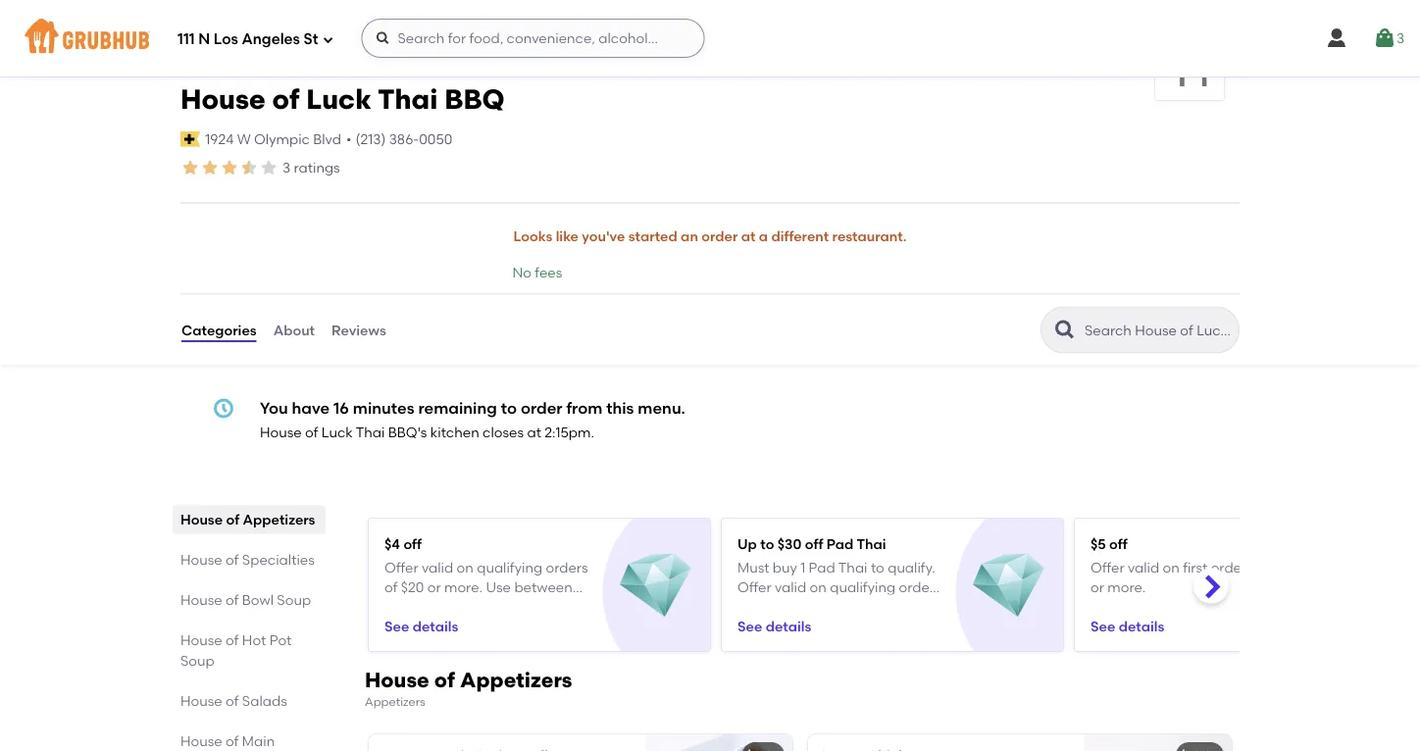 Task type: describe. For each thing, give the bounding box(es) containing it.
appetizers for house of appetizers appetizers
[[460, 667, 572, 692]]

hot
[[242, 632, 266, 649]]

111
[[178, 31, 195, 48]]

specialties
[[242, 552, 315, 568]]

subscription pass image
[[180, 131, 200, 147]]

details inside $4 off offer valid on qualifying orders of $20 or more. use between 11am–2pm. see details
[[413, 617, 458, 634]]

olympic
[[254, 131, 310, 147]]

2:15pm.
[[545, 424, 594, 441]]

Search House of Luck Thai BBQ search field
[[1083, 321, 1233, 340]]

house of luck thai bbq
[[180, 83, 505, 116]]

this
[[606, 398, 634, 417]]

w
[[237, 131, 251, 147]]

on for first
[[1163, 559, 1180, 575]]

ratings
[[294, 159, 340, 176]]

$4 off offer valid on qualifying orders of $20 or more. use between 11am–2pm. see details
[[384, 535, 588, 634]]

of inside house of main
[[226, 733, 239, 750]]

house of specialties tab
[[180, 550, 318, 570]]

minutes
[[353, 398, 414, 417]]

valid inside up to $30 off pad thai must buy 1 pad thai to qualify. offer valid on qualifying orders of $17 or more. up to $30 off. see details
[[775, 578, 806, 595]]

qualify.
[[888, 559, 935, 575]]

0 vertical spatial soup
[[277, 592, 311, 608]]

orders inside up to $30 off pad thai must buy 1 pad thai to qualify. offer valid on qualifying orders of $17 or more. up to $30 off. see details
[[899, 578, 941, 595]]

1924 w olympic blvd button
[[204, 128, 342, 150]]

$5 off offer valid on first orders of $15 or more.
[[1091, 535, 1293, 595]]

qualifying inside up to $30 off pad thai must buy 1 pad thai to qualify. offer valid on qualifying orders of $17 or more. up to $30 off. see details
[[830, 578, 895, 595]]

menu.
[[638, 398, 685, 417]]

remaining
[[418, 398, 497, 417]]

0 vertical spatial $30
[[777, 535, 802, 552]]

st
[[304, 31, 318, 48]]

promo image for must buy 1 pad thai to qualify. offer valid on qualifying orders of $17 or more. up to $30 off.
[[973, 550, 1045, 621]]

off inside up to $30 off pad thai must buy 1 pad thai to qualify. offer valid on qualifying orders of $17 or more. up to $30 off. see details
[[805, 535, 823, 552]]

no fees
[[512, 264, 562, 280]]

looks
[[513, 228, 552, 245]]

0 vertical spatial up
[[737, 535, 757, 552]]

like
[[556, 228, 579, 245]]

$15
[[1273, 559, 1293, 575]]

house for house of bowl soup
[[180, 592, 222, 608]]

you
[[260, 398, 288, 417]]

to up must
[[760, 535, 774, 552]]

2 vertical spatial appetizers
[[365, 695, 425, 709]]

1
[[800, 559, 805, 575]]

salads
[[242, 693, 287, 709]]

• (213) 386-0050
[[346, 131, 452, 147]]

1 horizontal spatial up
[[835, 598, 854, 615]]

3 button
[[1373, 21, 1404, 56]]

see details
[[1091, 617, 1164, 634]]

to left the qualify.
[[871, 559, 884, 575]]

at inside button
[[741, 228, 756, 245]]

1924 w olympic blvd
[[205, 131, 341, 147]]

house of appetizers
[[180, 511, 315, 528]]

house of luck thai bbq logo image
[[1155, 31, 1224, 100]]

have
[[292, 398, 330, 417]]

at inside you have 16 minutes remaining to order from this menu. house of luck thai bbq's kitchen closes at 2:15pm.
[[527, 424, 541, 441]]

reviews button
[[331, 295, 387, 365]]

house of hot pot soup
[[180, 632, 292, 669]]

an
[[681, 228, 698, 245]]

order inside button
[[701, 228, 738, 245]]

house for house of appetizers
[[180, 511, 223, 528]]

1 vertical spatial pad
[[809, 559, 835, 575]]

no
[[512, 264, 532, 280]]

must
[[737, 559, 769, 575]]

luck inside you have 16 minutes remaining to order from this menu. house of luck thai bbq's kitchen closes at 2:15pm.
[[322, 424, 353, 441]]

orders for qualifying
[[546, 559, 588, 575]]

off for $5 off
[[1109, 535, 1128, 552]]

or inside up to $30 off pad thai must buy 1 pad thai to qualify. offer valid on qualifying orders of $17 or more. up to $30 off. see details
[[776, 598, 790, 615]]

of inside the $5 off offer valid on first orders of $15 or more.
[[1256, 559, 1270, 575]]

looks like you've started an order at a different restaurant.
[[513, 228, 907, 245]]

details inside up to $30 off pad thai must buy 1 pad thai to qualify. offer valid on qualifying orders of $17 or more. up to $30 off. see details
[[766, 617, 811, 634]]

kitchen
[[430, 424, 479, 441]]

off for $4 off
[[403, 535, 422, 552]]

386-
[[389, 131, 419, 147]]

you have 16 minutes remaining to order from this menu. house of luck thai bbq's kitchen closes at 2:15pm.
[[260, 398, 685, 441]]

3 see details button from the left
[[1091, 608, 1164, 643]]

on for qualifying
[[457, 559, 474, 575]]

sa tay chicken image
[[1085, 734, 1232, 751]]

house of salads tab
[[180, 691, 318, 711]]

0 vertical spatial pad
[[826, 535, 854, 552]]

of inside up to $30 off pad thai must buy 1 pad thai to qualify. offer valid on qualifying orders of $17 or more. up to $30 off. see details
[[737, 598, 751, 615]]

different
[[771, 228, 829, 245]]

house of appetizers appetizers
[[365, 667, 572, 709]]

see inside $4 off offer valid on qualifying orders of $20 or more. use between 11am–2pm. see details
[[384, 617, 409, 634]]

1 vertical spatial $30
[[874, 598, 898, 615]]

3 for 3
[[1396, 30, 1404, 46]]

of left salads
[[226, 693, 239, 709]]

pot
[[269, 632, 292, 649]]

$5
[[1091, 535, 1106, 552]]

3 for 3 ratings
[[282, 159, 290, 176]]

order inside you have 16 minutes remaining to order from this menu. house of luck thai bbq's kitchen closes at 2:15pm.
[[521, 398, 562, 417]]

about
[[273, 322, 315, 338]]

house veggie spring rolls image
[[645, 734, 792, 751]]

appetizers for house of appetizers
[[243, 511, 315, 528]]

3 details from the left
[[1119, 617, 1164, 634]]



Task type: vqa. For each thing, say whether or not it's contained in the screenshot.
$2.99 DELIVERY to the top
no



Task type: locate. For each thing, give the bounding box(es) containing it.
at right 'closes'
[[527, 424, 541, 441]]

more. up see details
[[1107, 578, 1146, 595]]

thai inside you have 16 minutes remaining to order from this menu. house of luck thai bbq's kitchen closes at 2:15pm.
[[356, 424, 385, 441]]

1 see from the left
[[384, 617, 409, 634]]

house for house of salads
[[180, 693, 222, 709]]

111 n los angeles st
[[178, 31, 318, 48]]

$30 left off. at the bottom right
[[874, 598, 898, 615]]

(213)
[[356, 131, 386, 147]]

at
[[741, 228, 756, 245], [527, 424, 541, 441]]

2 horizontal spatial valid
[[1128, 559, 1159, 575]]

main navigation navigation
[[0, 0, 1420, 76]]

luck down 16
[[322, 424, 353, 441]]

valid inside the $5 off offer valid on first orders of $15 or more.
[[1128, 559, 1159, 575]]

promo image
[[620, 550, 692, 621], [973, 550, 1045, 621]]

house of bowl soup tab
[[180, 590, 318, 610]]

or down $5
[[1091, 578, 1104, 595]]

house for house of specialties
[[180, 552, 222, 568]]

1 promo image from the left
[[620, 550, 692, 621]]

see down $5
[[1091, 617, 1115, 634]]

valid for $4 off
[[422, 559, 453, 575]]

soup right bowl
[[277, 592, 311, 608]]

of inside house of appetizers appetizers
[[434, 667, 455, 692]]

or right the $20
[[427, 578, 441, 595]]

a
[[759, 228, 768, 245]]

fees
[[535, 264, 562, 280]]

1 vertical spatial appetizers
[[460, 667, 572, 692]]

$17
[[754, 598, 773, 615]]

to up 'closes'
[[501, 398, 517, 417]]

0 vertical spatial luck
[[306, 83, 372, 116]]

3 see from the left
[[1091, 617, 1115, 634]]

1924
[[205, 131, 234, 147]]

(213) 386-0050 button
[[356, 129, 452, 149]]

svg image
[[375, 30, 391, 46], [322, 34, 334, 46], [212, 397, 235, 420]]

off
[[403, 535, 422, 552], [805, 535, 823, 552], [1109, 535, 1128, 552]]

see
[[384, 617, 409, 634], [737, 617, 762, 634], [1091, 617, 1115, 634]]

0 horizontal spatial up
[[737, 535, 757, 552]]

0 horizontal spatial off
[[403, 535, 422, 552]]

orders up between
[[546, 559, 588, 575]]

order
[[701, 228, 738, 245], [521, 398, 562, 417]]

2 horizontal spatial on
[[1163, 559, 1180, 575]]

house of bowl soup
[[180, 592, 311, 608]]

started
[[628, 228, 677, 245]]

2 horizontal spatial orders
[[1211, 559, 1253, 575]]

see down $17
[[737, 617, 762, 634]]

orders for first
[[1211, 559, 1253, 575]]

2 horizontal spatial or
[[1091, 578, 1104, 595]]

see details button for see
[[384, 608, 458, 643]]

0 vertical spatial appetizers
[[243, 511, 315, 528]]

more. inside the $5 off offer valid on first orders of $15 or more.
[[1107, 578, 1146, 595]]

of down 11am–2pm.
[[434, 667, 455, 692]]

see down 11am–2pm.
[[384, 617, 409, 634]]

order up 2:15pm.
[[521, 398, 562, 417]]

of left the $20
[[384, 578, 398, 595]]

2 promo image from the left
[[973, 550, 1045, 621]]

off up 1
[[805, 535, 823, 552]]

house of hot pot soup tab
[[180, 630, 318, 671]]

2 svg image from the left
[[1373, 26, 1396, 50]]

offer inside the $5 off offer valid on first orders of $15 or more.
[[1091, 559, 1125, 575]]

0 horizontal spatial or
[[427, 578, 441, 595]]

of
[[272, 83, 300, 116], [305, 424, 318, 441], [226, 511, 239, 528], [226, 552, 239, 568], [1256, 559, 1270, 575], [384, 578, 398, 595], [226, 592, 239, 608], [737, 598, 751, 615], [226, 632, 239, 649], [434, 667, 455, 692], [226, 693, 239, 709], [226, 733, 239, 750]]

soup up house of salads
[[180, 653, 215, 669]]

looks like you've started an order at a different restaurant. button
[[512, 215, 908, 258]]

$30
[[777, 535, 802, 552], [874, 598, 898, 615]]

2 horizontal spatial more.
[[1107, 578, 1146, 595]]

reviews
[[332, 322, 386, 338]]

2 horizontal spatial appetizers
[[460, 667, 572, 692]]

1 horizontal spatial on
[[810, 578, 827, 595]]

$4
[[384, 535, 400, 552]]

qualifying inside $4 off offer valid on qualifying orders of $20 or more. use between 11am–2pm. see details
[[477, 559, 542, 575]]

luck
[[306, 83, 372, 116], [322, 424, 353, 441]]

0050
[[419, 131, 452, 147]]

more. inside up to $30 off pad thai must buy 1 pad thai to qualify. offer valid on qualifying orders of $17 or more. up to $30 off. see details
[[793, 598, 831, 615]]

on inside up to $30 off pad thai must buy 1 pad thai to qualify. offer valid on qualifying orders of $17 or more. up to $30 off. see details
[[810, 578, 827, 595]]

see details button down $5
[[1091, 608, 1164, 643]]

house inside house of appetizers appetizers
[[365, 667, 429, 692]]

orders down the qualify.
[[899, 578, 941, 595]]

offer inside up to $30 off pad thai must buy 1 pad thai to qualify. offer valid on qualifying orders of $17 or more. up to $30 off. see details
[[737, 578, 771, 595]]

off inside $4 off offer valid on qualifying orders of $20 or more. use between 11am–2pm. see details
[[403, 535, 422, 552]]

qualifying up use
[[477, 559, 542, 575]]

1 horizontal spatial orders
[[899, 578, 941, 595]]

16
[[333, 398, 349, 417]]

offer for $4
[[384, 559, 418, 575]]

1 svg image from the left
[[1325, 26, 1348, 50]]

house
[[180, 83, 266, 116], [260, 424, 302, 441], [180, 511, 223, 528], [180, 552, 222, 568], [180, 592, 222, 608], [180, 632, 222, 649], [365, 667, 429, 692], [180, 693, 222, 709], [180, 733, 222, 750]]

1 horizontal spatial appetizers
[[365, 695, 425, 709]]

$20
[[401, 578, 424, 595]]

valid up the $20
[[422, 559, 453, 575]]

svg image inside 3 button
[[1373, 26, 1396, 50]]

qualifying down the qualify.
[[830, 578, 895, 595]]

star icon image
[[180, 158, 200, 177], [200, 158, 220, 177], [220, 158, 239, 177], [239, 158, 259, 177], [239, 158, 259, 177], [259, 158, 279, 177]]

or for $5 off
[[1091, 578, 1104, 595]]

luck up •
[[306, 83, 372, 116]]

bbq's
[[388, 424, 427, 441]]

or right $17
[[776, 598, 790, 615]]

0 horizontal spatial svg image
[[1325, 26, 1348, 50]]

buy
[[773, 559, 797, 575]]

0 vertical spatial order
[[701, 228, 738, 245]]

up to $30 off pad thai must buy 1 pad thai to qualify. offer valid on qualifying orders of $17 or more. up to $30 off. see details
[[737, 535, 941, 634]]

more. for qualifying
[[444, 578, 483, 595]]

1 horizontal spatial details
[[766, 617, 811, 634]]

house up 1924
[[180, 83, 266, 116]]

orders
[[546, 559, 588, 575], [1211, 559, 1253, 575], [899, 578, 941, 595]]

house up house of bowl soup
[[180, 552, 222, 568]]

1 horizontal spatial 3
[[1396, 30, 1404, 46]]

valid left first
[[1128, 559, 1159, 575]]

of down have at the bottom
[[305, 424, 318, 441]]

restaurant.
[[832, 228, 907, 245]]

see inside up to $30 off pad thai must buy 1 pad thai to qualify. offer valid on qualifying orders of $17 or more. up to $30 off. see details
[[737, 617, 762, 634]]

1 horizontal spatial see
[[737, 617, 762, 634]]

offer down $5
[[1091, 559, 1125, 575]]

search icon image
[[1053, 318, 1077, 342]]

1 vertical spatial at
[[527, 424, 541, 441]]

3
[[1396, 30, 1404, 46], [282, 159, 290, 176]]

1 horizontal spatial soup
[[277, 592, 311, 608]]

1 horizontal spatial qualifying
[[830, 578, 895, 595]]

more. left use
[[444, 578, 483, 595]]

1 horizontal spatial order
[[701, 228, 738, 245]]

1 off from the left
[[403, 535, 422, 552]]

1 horizontal spatial $30
[[874, 598, 898, 615]]

Search for food, convenience, alcohol... search field
[[361, 19, 705, 58]]

categories button
[[180, 295, 258, 365]]

house inside you have 16 minutes remaining to order from this menu. house of luck thai bbq's kitchen closes at 2:15pm.
[[260, 424, 302, 441]]

1 vertical spatial qualifying
[[830, 578, 895, 595]]

details
[[413, 617, 458, 634], [766, 617, 811, 634], [1119, 617, 1164, 634]]

of up olympic
[[272, 83, 300, 116]]

of inside 'house of hot pot soup'
[[226, 632, 239, 649]]

details down $17
[[766, 617, 811, 634]]

or for $4 off
[[427, 578, 441, 595]]

house inside house of main
[[180, 733, 222, 750]]

0 vertical spatial 3
[[1396, 30, 1404, 46]]

more. for first
[[1107, 578, 1146, 595]]

offer for $5
[[1091, 559, 1125, 575]]

0 horizontal spatial 3
[[282, 159, 290, 176]]

0 horizontal spatial at
[[527, 424, 541, 441]]

2 horizontal spatial see
[[1091, 617, 1115, 634]]

on inside the $5 off offer valid on first orders of $15 or more.
[[1163, 559, 1180, 575]]

more.
[[444, 578, 483, 595], [1107, 578, 1146, 595], [793, 598, 831, 615]]

2 horizontal spatial svg image
[[375, 30, 391, 46]]

house up house of specialties
[[180, 511, 223, 528]]

house of main
[[180, 733, 275, 751]]

off right $4
[[403, 535, 422, 552]]

see details button for valid
[[737, 608, 811, 643]]

soup inside 'house of hot pot soup'
[[180, 653, 215, 669]]

order right an
[[701, 228, 738, 245]]

off right $5
[[1109, 535, 1128, 552]]

details down the $5 off offer valid on first orders of $15 or more.
[[1119, 617, 1164, 634]]

house of main tab
[[180, 731, 318, 751]]

of left $15
[[1256, 559, 1270, 575]]

categories
[[181, 322, 257, 338]]

house of salads
[[180, 693, 287, 709]]

on
[[457, 559, 474, 575], [1163, 559, 1180, 575], [810, 578, 827, 595]]

0 horizontal spatial valid
[[422, 559, 453, 575]]

from
[[566, 398, 602, 417]]

orders inside $4 off offer valid on qualifying orders of $20 or more. use between 11am–2pm. see details
[[546, 559, 588, 575]]

1 horizontal spatial more.
[[793, 598, 831, 615]]

2 details from the left
[[766, 617, 811, 634]]

valid inside $4 off offer valid on qualifying orders of $20 or more. use between 11am–2pm. see details
[[422, 559, 453, 575]]

1 vertical spatial order
[[521, 398, 562, 417]]

house down you
[[260, 424, 302, 441]]

about button
[[272, 295, 316, 365]]

0 horizontal spatial appetizers
[[243, 511, 315, 528]]

house left "hot"
[[180, 632, 222, 649]]

main
[[242, 733, 275, 750]]

house inside house of salads tab
[[180, 693, 222, 709]]

house of appetizers tab
[[180, 509, 318, 530]]

0 horizontal spatial offer
[[384, 559, 418, 575]]

n
[[198, 31, 210, 48]]

use
[[486, 578, 511, 595]]

up up must
[[737, 535, 757, 552]]

more. inside $4 off offer valid on qualifying orders of $20 or more. use between 11am–2pm. see details
[[444, 578, 483, 595]]

house for house of luck thai bbq
[[180, 83, 266, 116]]

between
[[514, 578, 572, 595]]

offer
[[384, 559, 418, 575], [1091, 559, 1125, 575], [737, 578, 771, 595]]

1 see details button from the left
[[384, 608, 458, 643]]

1 horizontal spatial see details button
[[737, 608, 811, 643]]

house inside house of bowl soup tab
[[180, 592, 222, 608]]

house inside house of appetizers tab
[[180, 511, 223, 528]]

closes
[[483, 424, 524, 441]]

valid for $5 off
[[1128, 559, 1159, 575]]

you've
[[582, 228, 625, 245]]

0 horizontal spatial details
[[413, 617, 458, 634]]

orders right first
[[1211, 559, 1253, 575]]

off inside the $5 off offer valid on first orders of $15 or more.
[[1109, 535, 1128, 552]]

1 horizontal spatial promo image
[[973, 550, 1045, 621]]

of left $17
[[737, 598, 751, 615]]

0 horizontal spatial soup
[[180, 653, 215, 669]]

0 vertical spatial at
[[741, 228, 756, 245]]

of left bowl
[[226, 592, 239, 608]]

0 horizontal spatial $30
[[777, 535, 802, 552]]

0 horizontal spatial orders
[[546, 559, 588, 575]]

1 horizontal spatial off
[[805, 535, 823, 552]]

bowl
[[242, 592, 274, 608]]

or
[[427, 578, 441, 595], [1091, 578, 1104, 595], [776, 598, 790, 615]]

3 inside button
[[1396, 30, 1404, 46]]

1 details from the left
[[413, 617, 458, 634]]

2 horizontal spatial see details button
[[1091, 608, 1164, 643]]

off.
[[901, 598, 922, 615]]

see details button down buy
[[737, 608, 811, 643]]

up left off. at the bottom right
[[835, 598, 854, 615]]

appetizers inside tab
[[243, 511, 315, 528]]

0 horizontal spatial more.
[[444, 578, 483, 595]]

3 off from the left
[[1109, 535, 1128, 552]]

1 vertical spatial up
[[835, 598, 854, 615]]

on inside $4 off offer valid on qualifying orders of $20 or more. use between 11am–2pm. see details
[[457, 559, 474, 575]]

of left "hot"
[[226, 632, 239, 649]]

house inside 'house of hot pot soup'
[[180, 632, 222, 649]]

1 vertical spatial soup
[[180, 653, 215, 669]]

of left main
[[226, 733, 239, 750]]

at left the a
[[741, 228, 756, 245]]

of inside $4 off offer valid on qualifying orders of $20 or more. use between 11am–2pm. see details
[[384, 578, 398, 595]]

of up house of bowl soup
[[226, 552, 239, 568]]

1 vertical spatial 3
[[282, 159, 290, 176]]

first
[[1183, 559, 1208, 575]]

to inside you have 16 minutes remaining to order from this menu. house of luck thai bbq's kitchen closes at 2:15pm.
[[501, 398, 517, 417]]

•
[[346, 131, 352, 147]]

house down house of salads
[[180, 733, 222, 750]]

see details button
[[384, 608, 458, 643], [737, 608, 811, 643], [1091, 608, 1164, 643]]

3 ratings
[[282, 159, 340, 176]]

to left off. at the bottom right
[[857, 598, 871, 615]]

house for house of hot pot soup
[[180, 632, 222, 649]]

house up house of main
[[180, 693, 222, 709]]

1 horizontal spatial svg image
[[1373, 26, 1396, 50]]

orders inside the $5 off offer valid on first orders of $15 or more.
[[1211, 559, 1253, 575]]

or inside the $5 off offer valid on first orders of $15 or more.
[[1091, 578, 1104, 595]]

more. down 1
[[793, 598, 831, 615]]

0 horizontal spatial on
[[457, 559, 474, 575]]

angeles
[[242, 31, 300, 48]]

bbq
[[444, 83, 505, 116]]

1 horizontal spatial offer
[[737, 578, 771, 595]]

house down 11am–2pm.
[[365, 667, 429, 692]]

or inside $4 off offer valid on qualifying orders of $20 or more. use between 11am–2pm. see details
[[427, 578, 441, 595]]

details down 11am–2pm.
[[413, 617, 458, 634]]

offer down must
[[737, 578, 771, 595]]

offer up the $20
[[384, 559, 418, 575]]

1 horizontal spatial valid
[[775, 578, 806, 595]]

los
[[214, 31, 238, 48]]

qualifying
[[477, 559, 542, 575], [830, 578, 895, 595]]

11am–2pm.
[[384, 598, 458, 615]]

1 horizontal spatial or
[[776, 598, 790, 615]]

pad
[[826, 535, 854, 552], [809, 559, 835, 575]]

house for house of main
[[180, 733, 222, 750]]

2 horizontal spatial details
[[1119, 617, 1164, 634]]

$30 up buy
[[777, 535, 802, 552]]

2 off from the left
[[805, 535, 823, 552]]

see details button down the $20
[[384, 608, 458, 643]]

house left bowl
[[180, 592, 222, 608]]

2 see details button from the left
[[737, 608, 811, 643]]

0 horizontal spatial see
[[384, 617, 409, 634]]

0 horizontal spatial promo image
[[620, 550, 692, 621]]

0 horizontal spatial see details button
[[384, 608, 458, 643]]

1 horizontal spatial svg image
[[322, 34, 334, 46]]

up
[[737, 535, 757, 552], [835, 598, 854, 615]]

of up house of specialties
[[226, 511, 239, 528]]

house inside house of specialties tab
[[180, 552, 222, 568]]

to
[[501, 398, 517, 417], [760, 535, 774, 552], [871, 559, 884, 575], [857, 598, 871, 615]]

blvd
[[313, 131, 341, 147]]

0 horizontal spatial qualifying
[[477, 559, 542, 575]]

0 horizontal spatial svg image
[[212, 397, 235, 420]]

0 horizontal spatial order
[[521, 398, 562, 417]]

0 vertical spatial qualifying
[[477, 559, 542, 575]]

svg image
[[1325, 26, 1348, 50], [1373, 26, 1396, 50]]

offer inside $4 off offer valid on qualifying orders of $20 or more. use between 11am–2pm. see details
[[384, 559, 418, 575]]

2 horizontal spatial off
[[1109, 535, 1128, 552]]

thai
[[378, 83, 438, 116], [356, 424, 385, 441], [857, 535, 886, 552], [838, 559, 867, 575]]

soup
[[277, 592, 311, 608], [180, 653, 215, 669]]

1 horizontal spatial at
[[741, 228, 756, 245]]

promo image for offer valid on qualifying orders of $20 or more. use between 11am–2pm.
[[620, 550, 692, 621]]

of inside you have 16 minutes remaining to order from this menu. house of luck thai bbq's kitchen closes at 2:15pm.
[[305, 424, 318, 441]]

2 see from the left
[[737, 617, 762, 634]]

2 horizontal spatial offer
[[1091, 559, 1125, 575]]

valid down buy
[[775, 578, 806, 595]]

1 vertical spatial luck
[[322, 424, 353, 441]]

house of specialties
[[180, 552, 315, 568]]



